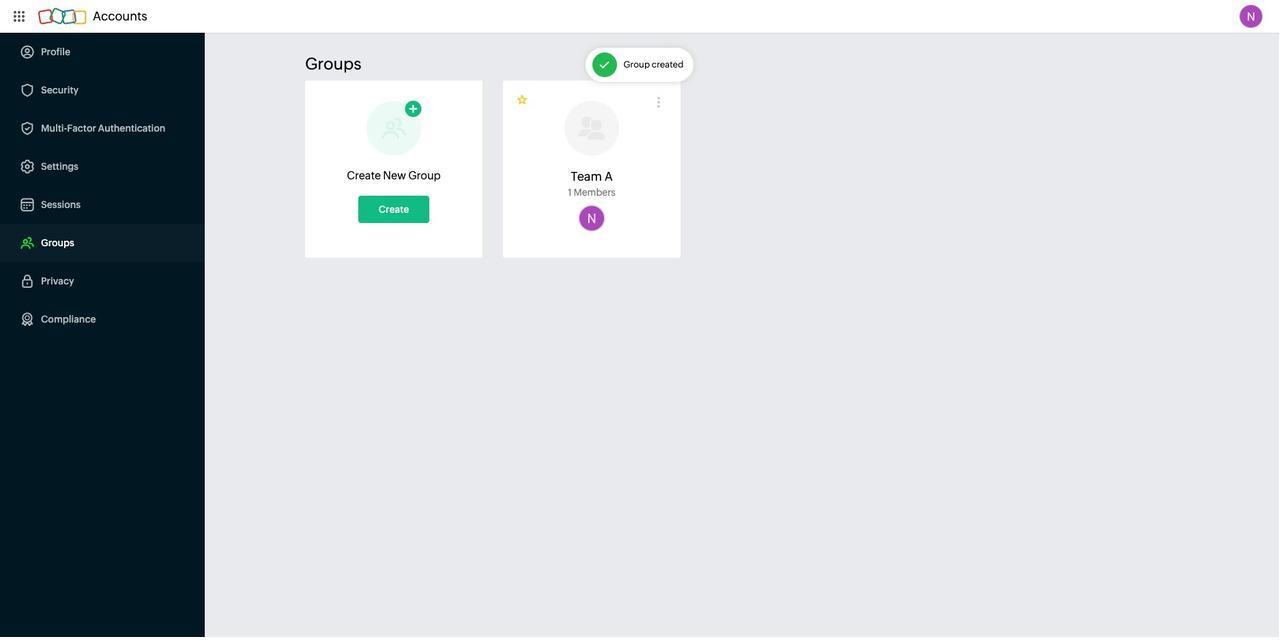 Task type: describe. For each thing, give the bounding box(es) containing it.
compliance
[[41, 314, 96, 325]]

new
[[383, 169, 406, 182]]

1
[[568, 187, 572, 198]]

privacy
[[41, 276, 74, 287]]

multi-
[[41, 123, 67, 134]]

create new group
[[347, 169, 441, 182]]

makeprimary image
[[517, 94, 529, 107]]

group created
[[624, 59, 684, 70]]

create for create new group
[[347, 169, 381, 182]]

create button
[[358, 196, 430, 223]]

0 vertical spatial group
[[624, 59, 650, 70]]

accounts
[[93, 9, 147, 23]]

authentication
[[98, 123, 165, 134]]

profile
[[41, 46, 70, 57]]

team
[[571, 169, 602, 184]]



Task type: locate. For each thing, give the bounding box(es) containing it.
factor
[[67, 123, 96, 134]]

create left new
[[347, 169, 381, 182]]

0 vertical spatial create
[[347, 169, 381, 182]]

1 vertical spatial groups
[[41, 238, 74, 249]]

groups
[[305, 55, 362, 73], [41, 238, 74, 249]]

create
[[347, 169, 381, 182], [379, 204, 409, 215]]

group right new
[[408, 169, 441, 182]]

create for create
[[379, 204, 409, 215]]

0 vertical spatial groups
[[305, 55, 362, 73]]

settings
[[41, 161, 78, 172]]

group left created
[[624, 59, 650, 70]]

multi-factor authentication
[[41, 123, 165, 134]]

team a 1 members
[[568, 169, 616, 198]]

created
[[652, 59, 684, 70]]

create inside button
[[379, 204, 409, 215]]

a
[[605, 169, 613, 184]]

1 horizontal spatial group
[[624, 59, 650, 70]]

sessions
[[41, 199, 81, 210]]

0 horizontal spatial groups
[[41, 238, 74, 249]]

1 vertical spatial group
[[408, 169, 441, 182]]

1 vertical spatial create
[[379, 204, 409, 215]]

group
[[624, 59, 650, 70], [408, 169, 441, 182]]

members
[[574, 187, 616, 198]]

0 horizontal spatial group
[[408, 169, 441, 182]]

1 horizontal spatial groups
[[305, 55, 362, 73]]

security
[[41, 85, 79, 96]]

create down 'create new group'
[[379, 204, 409, 215]]



Task type: vqa. For each thing, say whether or not it's contained in the screenshot.
leftmost GROUPS
yes



